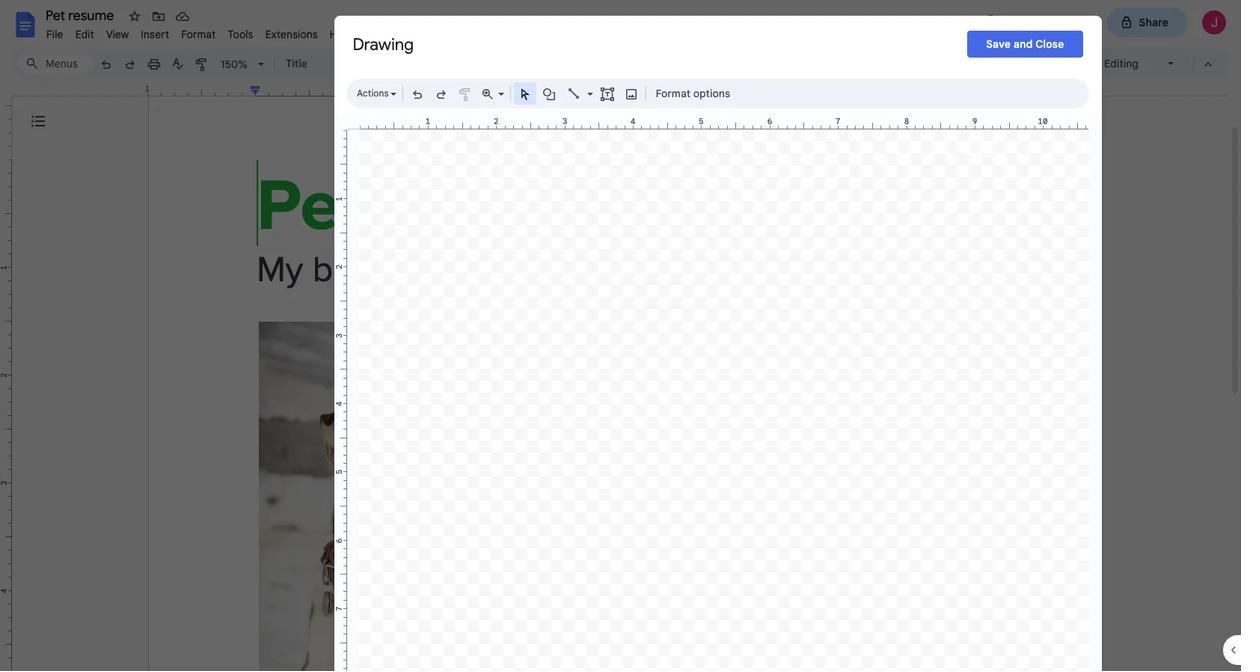 Task type: describe. For each thing, give the bounding box(es) containing it.
menu bar banner
[[0, 0, 1241, 671]]

Rename text field
[[40, 6, 123, 24]]

and
[[1014, 37, 1033, 51]]

drawing
[[353, 34, 414, 55]]

save and close button
[[967, 31, 1083, 58]]

top margin image
[[0, 52, 11, 163]]

close
[[1035, 37, 1064, 51]]

main toolbar
[[93, 0, 960, 580]]



Task type: locate. For each thing, give the bounding box(es) containing it.
Star checkbox
[[124, 6, 145, 27]]

drawing dialog
[[334, 16, 1102, 671]]

Menus field
[[19, 53, 94, 74]]

left margin image
[[148, 85, 260, 96]]

drawing application
[[0, 0, 1241, 671]]

menu bar
[[40, 19, 358, 44]]

share. private to only me. image
[[1119, 15, 1133, 29]]

menu bar inside "menu bar" banner
[[40, 19, 358, 44]]

drawing heading
[[353, 34, 502, 55]]

save
[[986, 37, 1011, 51]]

save and close
[[986, 37, 1064, 51]]



Task type: vqa. For each thing, say whether or not it's contained in the screenshot.
the Zoom text field
no



